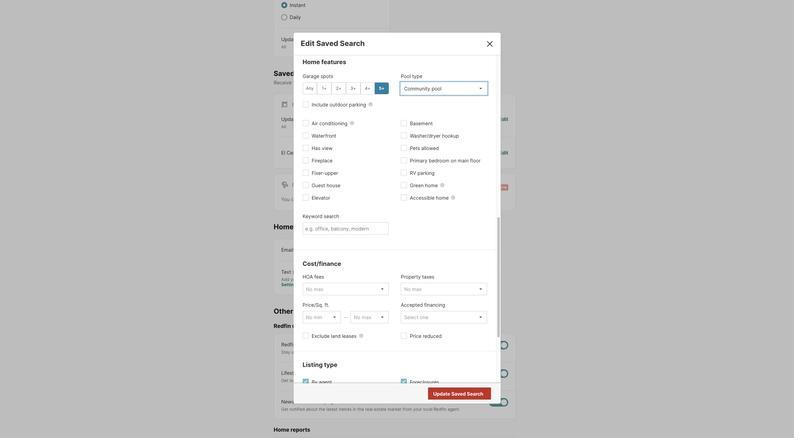 Task type: describe. For each thing, give the bounding box(es) containing it.
by agent
[[312, 380, 332, 386]]

price/sq.
[[303, 302, 323, 308]]

1 edit button from the top
[[499, 116, 509, 130]]

home for home tours
[[274, 223, 294, 231]]

el
[[281, 150, 285, 156]]

1 horizontal spatial searches
[[332, 197, 354, 203]]

accepted financing
[[401, 302, 445, 308]]

2 edit button from the top
[[499, 149, 509, 157]]

home reports
[[274, 427, 310, 434]]

guest house
[[312, 183, 341, 189]]

home for green home
[[425, 183, 438, 189]]

hoa
[[303, 274, 313, 280]]

land
[[331, 333, 341, 340]]

searches inside the 'saved searches receive timely notifications based on your preferred search filters.'
[[296, 69, 328, 78]]

lifestyle & tips get local insights, home improvement tips, style and design resources.
[[281, 371, 423, 384]]

style
[[368, 378, 377, 384]]

property
[[401, 274, 421, 280]]

1 to from the left
[[298, 350, 302, 355]]

search for edit saved search
[[340, 39, 365, 48]]

has
[[312, 145, 321, 151]]

option group inside edit saved search dialog
[[303, 82, 389, 94]]

1 update types all from the top
[[281, 36, 312, 49]]

estate
[[374, 407, 387, 412]]

sale
[[303, 102, 315, 108]]

spots
[[321, 73, 333, 79]]

0 horizontal spatial parking
[[349, 102, 366, 108]]

hoa fees
[[303, 274, 324, 280]]

get inside lifestyle & tips get local insights, home improvement tips, style and design resources.
[[281, 378, 289, 384]]

market
[[388, 407, 402, 412]]

get inside newsletter from my agent get notified about the latest trends in the real estate market from your local redfin agent.
[[281, 407, 289, 412]]

primary bedroom on main floor
[[410, 158, 481, 164]]

you can create saved searches while searching for rentals .
[[281, 197, 417, 203]]

list box for pool type
[[401, 82, 487, 95]]

settings
[[281, 282, 299, 287]]

redfin updates
[[274, 323, 314, 330]]

foreclosures
[[410, 380, 439, 386]]

0 horizontal spatial from
[[308, 399, 318, 405]]

ft.
[[325, 302, 330, 308]]

account settings
[[281, 277, 353, 287]]

tools
[[337, 350, 346, 355]]

fixer-
[[312, 170, 325, 176]]

notified
[[290, 407, 305, 412]]

allowed
[[422, 145, 439, 151]]

home tours
[[274, 223, 313, 231]]

design
[[387, 378, 400, 384]]

cerrito
[[287, 150, 303, 156]]

emails
[[295, 307, 317, 316]]

0 horizontal spatial in
[[331, 277, 335, 282]]

redfin's
[[319, 350, 335, 355]]

1+
[[322, 86, 327, 91]]

you
[[281, 197, 290, 203]]

exclude
[[312, 333, 330, 340]]

upper
[[325, 170, 338, 176]]

while
[[355, 197, 367, 203]]

taxes
[[422, 274, 435, 280]]

2 the from the left
[[358, 407, 364, 412]]

el cerrito test 1
[[281, 150, 317, 156]]

guest
[[312, 183, 325, 189]]

your inside newsletter from my agent get notified about the latest trends in the real estate market from your local redfin agent.
[[413, 407, 422, 412]]

home inside lifestyle & tips get local insights, home improvement tips, style and design resources.
[[318, 378, 329, 384]]

tours
[[295, 223, 313, 231]]

fees
[[314, 274, 324, 280]]

for for for sale
[[292, 102, 302, 108]]

2+
[[336, 86, 342, 91]]

features
[[322, 58, 346, 66]]

edit saved search element
[[301, 39, 479, 48]]

create
[[301, 197, 315, 203]]

reduced
[[423, 333, 442, 340]]

4+
[[365, 86, 371, 91]]

price reduced
[[410, 333, 442, 340]]

green
[[410, 183, 424, 189]]

notifications
[[308, 80, 336, 86]]

text
[[281, 269, 291, 275]]

cost/finance
[[303, 260, 341, 268]]

exclude land leases
[[312, 333, 357, 340]]

pets allowed
[[410, 145, 439, 151]]

edit for edit saved search
[[301, 39, 315, 48]]

no
[[459, 391, 466, 397]]

tips,
[[358, 378, 366, 384]]

main
[[458, 158, 469, 164]]

1+ radio
[[317, 82, 332, 94]]

based
[[338, 80, 352, 86]]

updates
[[292, 323, 314, 330]]

(sms)
[[293, 269, 307, 275]]

add your phone number in
[[281, 277, 336, 282]]

garage
[[303, 73, 319, 79]]

list box for property taxes
[[401, 283, 487, 296]]

rentals
[[400, 197, 415, 203]]

1 vertical spatial update
[[281, 116, 298, 122]]

redfin inside newsletter from my agent get notified about the latest trends in the real estate market from your local redfin agent.
[[434, 407, 447, 412]]

4+ radio
[[361, 82, 375, 94]]

type for pool type
[[412, 73, 423, 79]]

saved searches receive timely notifications based on your preferred search filters.
[[274, 69, 426, 86]]

1
[[315, 150, 317, 156]]

about
[[306, 407, 318, 412]]

in inside newsletter from my agent get notified about the latest trends in the real estate market from your local redfin agent.
[[353, 407, 357, 412]]

search inside the 'saved searches receive timely notifications based on your preferred search filters.'
[[395, 80, 410, 86]]

on inside redfin news stay up to date on redfin's tools and features, how to buy or sell a home, and connect with an agent.
[[313, 350, 318, 355]]

and inside lifestyle & tips get local insights, home improvement tips, style and design resources.
[[378, 378, 386, 384]]

home,
[[415, 350, 428, 355]]

real
[[365, 407, 373, 412]]

any
[[306, 86, 314, 91]]

search for update saved search
[[467, 391, 484, 397]]

property taxes
[[401, 274, 435, 280]]

or
[[399, 350, 403, 355]]

2 to from the left
[[385, 350, 389, 355]]

an
[[465, 350, 470, 355]]

how
[[375, 350, 384, 355]]

sell
[[404, 350, 411, 355]]



Task type: locate. For each thing, give the bounding box(es) containing it.
2 all from the top
[[281, 124, 286, 129]]

1 vertical spatial home
[[274, 223, 294, 231]]

latest
[[327, 407, 338, 412]]

trends
[[339, 407, 352, 412]]

1 types from the top
[[300, 36, 312, 42]]

on inside edit saved search dialog
[[451, 158, 457, 164]]

edit for first edit button from the bottom of the page
[[499, 150, 509, 156]]

on
[[353, 80, 359, 86], [451, 158, 457, 164], [377, 247, 383, 253], [313, 350, 318, 355]]

in right trends
[[353, 407, 357, 412]]

by
[[312, 380, 318, 386]]

1 vertical spatial local
[[423, 407, 433, 412]]

edit inside edit saved search dialog
[[301, 39, 315, 48]]

1 horizontal spatial the
[[358, 407, 364, 412]]

newsletter
[[281, 399, 306, 405]]

0 vertical spatial redfin
[[274, 323, 291, 330]]

air
[[312, 121, 318, 127]]

the left real in the bottom of the page
[[358, 407, 364, 412]]

option group containing any
[[303, 82, 389, 94]]

type for listing type
[[324, 362, 338, 369]]

0 horizontal spatial type
[[324, 362, 338, 369]]

update left the no
[[433, 391, 450, 397]]

update types all down for sale
[[281, 116, 312, 129]]

accessible
[[410, 195, 435, 201]]

edit saved search dialog
[[294, 33, 501, 423]]

1 vertical spatial from
[[403, 407, 412, 412]]

your up settings
[[291, 277, 300, 282]]

list box for accepted financing
[[401, 311, 487, 324]]

update down for sale
[[281, 116, 298, 122]]

get
[[281, 378, 289, 384], [281, 407, 289, 412]]

on left main
[[451, 158, 457, 164]]

home right 'by'
[[318, 378, 329, 384]]

0 vertical spatial search
[[340, 39, 365, 48]]

local inside lifestyle & tips get local insights, home improvement tips, style and design resources.
[[290, 378, 299, 384]]

Instant radio
[[281, 2, 287, 8]]

0 vertical spatial searches
[[296, 69, 328, 78]]

to right up
[[298, 350, 302, 355]]

redfin inside redfin news stay up to date on redfin's tools and features, how to buy or sell a home, and connect with an agent.
[[281, 342, 296, 348]]

edit for second edit button from the bottom
[[499, 116, 509, 122]]

2 vertical spatial home
[[318, 378, 329, 384]]

1 vertical spatial search
[[324, 214, 339, 220]]

1 vertical spatial in
[[353, 407, 357, 412]]

on right always on the left of the page
[[377, 247, 383, 253]]

types down daily
[[300, 36, 312, 42]]

reports
[[291, 427, 310, 434]]

0 vertical spatial search
[[395, 80, 410, 86]]

0 vertical spatial from
[[308, 399, 318, 405]]

primary
[[410, 158, 428, 164]]

agent up latest
[[328, 399, 341, 405]]

2 types from the top
[[300, 116, 312, 122]]

types down for sale
[[300, 116, 312, 122]]

searches down the house
[[332, 197, 354, 203]]

update types all down daily
[[281, 36, 312, 49]]

search up e.g. office, balcony, modern text field
[[324, 214, 339, 220]]

1 horizontal spatial and
[[378, 378, 386, 384]]

0 vertical spatial type
[[412, 73, 423, 79]]

saved inside the 'saved searches receive timely notifications based on your preferred search filters.'
[[274, 69, 295, 78]]

home up garage
[[303, 58, 320, 66]]

agent. right an
[[471, 350, 484, 355]]

5+ radio
[[375, 82, 389, 94]]

the down my
[[319, 407, 325, 412]]

0 vertical spatial update
[[281, 36, 298, 42]]

on right date
[[313, 350, 318, 355]]

your right market
[[413, 407, 422, 412]]

1 vertical spatial edit button
[[499, 149, 509, 157]]

agent inside newsletter from my agent get notified about the latest trends in the real estate market from your local redfin agent.
[[328, 399, 341, 405]]

1 vertical spatial redfin
[[281, 342, 296, 348]]

timely
[[293, 80, 307, 86]]

0 horizontal spatial local
[[290, 378, 299, 384]]

1 vertical spatial all
[[281, 124, 286, 129]]

home up accessible home
[[425, 183, 438, 189]]

0 vertical spatial your
[[360, 80, 371, 86]]

resources.
[[402, 378, 423, 384]]

0 vertical spatial for
[[292, 102, 302, 108]]

1 vertical spatial type
[[324, 362, 338, 369]]

Daily radio
[[281, 14, 287, 20]]

0 vertical spatial home
[[425, 183, 438, 189]]

redfin
[[274, 323, 291, 330], [281, 342, 296, 348], [434, 407, 447, 412]]

email
[[281, 247, 294, 253]]

the
[[319, 407, 325, 412], [358, 407, 364, 412]]

redfin for redfin news stay up to date on redfin's tools and features, how to buy or sell a home, and connect with an agent.
[[281, 342, 296, 348]]

air conditioning
[[312, 121, 348, 127]]

account
[[336, 277, 353, 282]]

bedroom
[[429, 158, 450, 164]]

redfin down update saved search
[[434, 407, 447, 412]]

&
[[302, 371, 305, 377]]

parking down 3+ radio
[[349, 102, 366, 108]]

0 vertical spatial agent.
[[471, 350, 484, 355]]

include outdoor parking
[[312, 102, 366, 108]]

redfin down other
[[274, 323, 291, 330]]

home for home features
[[303, 58, 320, 66]]

2 update types all from the top
[[281, 116, 312, 129]]

search up features
[[340, 39, 365, 48]]

0 horizontal spatial to
[[298, 350, 302, 355]]

1 vertical spatial search
[[467, 391, 484, 397]]

1 for from the top
[[292, 102, 302, 108]]

2 vertical spatial home
[[274, 427, 289, 434]]

3+ radio
[[346, 82, 361, 94]]

agent.
[[471, 350, 484, 355], [448, 407, 461, 412]]

0 vertical spatial update types all
[[281, 36, 312, 49]]

1 vertical spatial parking
[[418, 170, 435, 176]]

1 horizontal spatial parking
[[418, 170, 435, 176]]

a
[[412, 350, 414, 355]]

search down pool
[[395, 80, 410, 86]]

home for home reports
[[274, 427, 289, 434]]

and right tools at the bottom left of page
[[348, 350, 355, 355]]

from
[[308, 399, 318, 405], [403, 407, 412, 412]]

0 vertical spatial types
[[300, 36, 312, 42]]

agent
[[319, 380, 332, 386], [328, 399, 341, 405]]

1 horizontal spatial in
[[353, 407, 357, 412]]

redfin for redfin updates
[[274, 323, 291, 330]]

1 vertical spatial get
[[281, 407, 289, 412]]

1 all from the top
[[281, 44, 286, 49]]

price/sq. ft.
[[303, 302, 330, 308]]

outdoor
[[330, 102, 348, 108]]

for left rent
[[292, 182, 302, 188]]

daily
[[290, 14, 301, 20]]

local down the "foreclosures"
[[423, 407, 433, 412]]

1 horizontal spatial search
[[467, 391, 484, 397]]

0 vertical spatial agent
[[319, 380, 332, 386]]

agent. down update saved search
[[448, 407, 461, 412]]

redfin up stay
[[281, 342, 296, 348]]

financing
[[424, 302, 445, 308]]

for sale
[[292, 102, 315, 108]]

1 vertical spatial update types all
[[281, 116, 312, 129]]

include
[[312, 102, 328, 108]]

always
[[359, 247, 375, 253]]

update inside button
[[433, 391, 450, 397]]

0 horizontal spatial and
[[348, 350, 355, 355]]

phone
[[301, 277, 313, 282]]

agent right 'by'
[[319, 380, 332, 386]]

basement
[[410, 121, 433, 127]]

2 vertical spatial edit
[[499, 150, 509, 156]]

0 horizontal spatial your
[[291, 277, 300, 282]]

e.g. office, balcony, modern text field
[[305, 226, 386, 232]]

1 vertical spatial searches
[[332, 197, 354, 203]]

1 vertical spatial agent.
[[448, 407, 461, 412]]

0 horizontal spatial search
[[324, 214, 339, 220]]

0 vertical spatial parking
[[349, 102, 366, 108]]

for for for rent
[[292, 182, 302, 188]]

1 horizontal spatial type
[[412, 73, 423, 79]]

view
[[322, 145, 333, 151]]

0 vertical spatial edit button
[[499, 116, 509, 130]]

0 vertical spatial local
[[290, 378, 299, 384]]

for left sale
[[292, 102, 302, 108]]

rent
[[303, 182, 316, 188]]

for
[[392, 197, 398, 203]]

agent. inside newsletter from my agent get notified about the latest trends in the real estate market from your local redfin agent.
[[448, 407, 461, 412]]

your
[[360, 80, 371, 86], [291, 277, 300, 282], [413, 407, 422, 412]]

0 horizontal spatial searches
[[296, 69, 328, 78]]

update saved search
[[433, 391, 484, 397]]

1 horizontal spatial from
[[403, 407, 412, 412]]

1 get from the top
[[281, 378, 289, 384]]

leases
[[342, 333, 357, 340]]

searching
[[368, 197, 391, 203]]

your inside the 'saved searches receive timely notifications based on your preferred search filters.'
[[360, 80, 371, 86]]

2 vertical spatial your
[[413, 407, 422, 412]]

2+ radio
[[332, 82, 346, 94]]

news
[[297, 342, 310, 348]]

saved
[[316, 39, 338, 48], [274, 69, 295, 78], [317, 197, 331, 203], [452, 391, 466, 397]]

fireplace
[[312, 158, 333, 164]]

from up about
[[308, 399, 318, 405]]

None checkbox
[[489, 341, 509, 350]]

text (sms)
[[281, 269, 307, 275]]

instant
[[290, 2, 306, 8]]

0 vertical spatial get
[[281, 378, 289, 384]]

2 horizontal spatial your
[[413, 407, 422, 412]]

and right home, on the right bottom of the page
[[429, 350, 436, 355]]

my
[[320, 399, 327, 405]]

features,
[[356, 350, 374, 355]]

1 vertical spatial agent
[[328, 399, 341, 405]]

update down the "daily" radio
[[281, 36, 298, 42]]

all up the el on the left
[[281, 124, 286, 129]]

parking up green home
[[418, 170, 435, 176]]

home left tours
[[274, 223, 294, 231]]

home for accessible home
[[436, 195, 449, 201]]

type up filters.
[[412, 73, 423, 79]]

list box
[[401, 82, 487, 95], [303, 283, 389, 296], [401, 283, 487, 296], [303, 311, 341, 324], [351, 311, 389, 324], [401, 311, 487, 324]]

agent. inside redfin news stay up to date on redfin's tools and features, how to buy or sell a home, and connect with an agent.
[[471, 350, 484, 355]]

no results
[[459, 391, 483, 397]]

0 horizontal spatial search
[[340, 39, 365, 48]]

home inside edit saved search dialog
[[303, 58, 320, 66]]

0 vertical spatial edit
[[301, 39, 315, 48]]

in right number
[[331, 277, 335, 282]]

date
[[303, 350, 312, 355]]

agent inside edit saved search dialog
[[319, 380, 332, 386]]

rv parking
[[410, 170, 435, 176]]

buy
[[390, 350, 397, 355]]

in
[[331, 277, 335, 282], [353, 407, 357, 412]]

2 for from the top
[[292, 182, 302, 188]]

1 horizontal spatial agent.
[[471, 350, 484, 355]]

for rent
[[292, 182, 316, 188]]

on up 3+
[[353, 80, 359, 86]]

search inside dialog
[[324, 214, 339, 220]]

1 vertical spatial edit
[[499, 116, 509, 122]]

1 vertical spatial for
[[292, 182, 302, 188]]

price
[[410, 333, 422, 340]]

saved inside button
[[452, 391, 466, 397]]

your up the 4+
[[360, 80, 371, 86]]

pets
[[410, 145, 420, 151]]

search inside button
[[467, 391, 484, 397]]

home features
[[303, 58, 346, 66]]

type down redfin's
[[324, 362, 338, 369]]

1 the from the left
[[319, 407, 325, 412]]

home left reports
[[274, 427, 289, 434]]

home
[[303, 58, 320, 66], [274, 223, 294, 231], [274, 427, 289, 434]]

1 vertical spatial home
[[436, 195, 449, 201]]

search
[[395, 80, 410, 86], [324, 214, 339, 220]]

home right accessible
[[436, 195, 449, 201]]

to left the buy on the bottom of page
[[385, 350, 389, 355]]

floor
[[470, 158, 481, 164]]

on inside the 'saved searches receive timely notifications based on your preferred search filters.'
[[353, 80, 359, 86]]

2 vertical spatial redfin
[[434, 407, 447, 412]]

number
[[315, 277, 330, 282]]

stay
[[281, 350, 290, 355]]

1 vertical spatial your
[[291, 277, 300, 282]]

2 vertical spatial update
[[433, 391, 450, 397]]

searches up notifications on the top of page
[[296, 69, 328, 78]]

no results button
[[452, 388, 490, 400]]

can
[[291, 197, 300, 203]]

0 vertical spatial home
[[303, 58, 320, 66]]

local down lifestyle
[[290, 378, 299, 384]]

always on
[[359, 247, 383, 253]]

local inside newsletter from my agent get notified about the latest trends in the real estate market from your local redfin agent.
[[423, 407, 433, 412]]

Any radio
[[303, 82, 317, 94]]

and right style
[[378, 378, 386, 384]]

1 vertical spatial types
[[300, 116, 312, 122]]

get down newsletter at left
[[281, 407, 289, 412]]

from right market
[[403, 407, 412, 412]]

2 get from the top
[[281, 407, 289, 412]]

None checkbox
[[489, 370, 509, 378], [489, 399, 509, 407], [489, 370, 509, 378], [489, 399, 509, 407]]

to
[[298, 350, 302, 355], [385, 350, 389, 355]]

search right the no
[[467, 391, 484, 397]]

option group
[[303, 82, 389, 94]]

1 horizontal spatial your
[[360, 80, 371, 86]]

1 horizontal spatial search
[[395, 80, 410, 86]]

1 horizontal spatial local
[[423, 407, 433, 412]]

0 horizontal spatial the
[[319, 407, 325, 412]]

get down lifestyle
[[281, 378, 289, 384]]

—
[[344, 315, 348, 320]]

0 vertical spatial all
[[281, 44, 286, 49]]

0 horizontal spatial agent.
[[448, 407, 461, 412]]

0 vertical spatial in
[[331, 277, 335, 282]]

newsletter from my agent get notified about the latest trends in the real estate market from your local redfin agent.
[[281, 399, 461, 412]]

accessible home
[[410, 195, 449, 201]]

1 horizontal spatial to
[[385, 350, 389, 355]]

house
[[327, 183, 341, 189]]

all down the "daily" radio
[[281, 44, 286, 49]]

list box for hoa fees
[[303, 283, 389, 296]]

test
[[304, 150, 314, 156]]

2 horizontal spatial and
[[429, 350, 436, 355]]



Task type: vqa. For each thing, say whether or not it's contained in the screenshot.
the middle "Sale"
no



